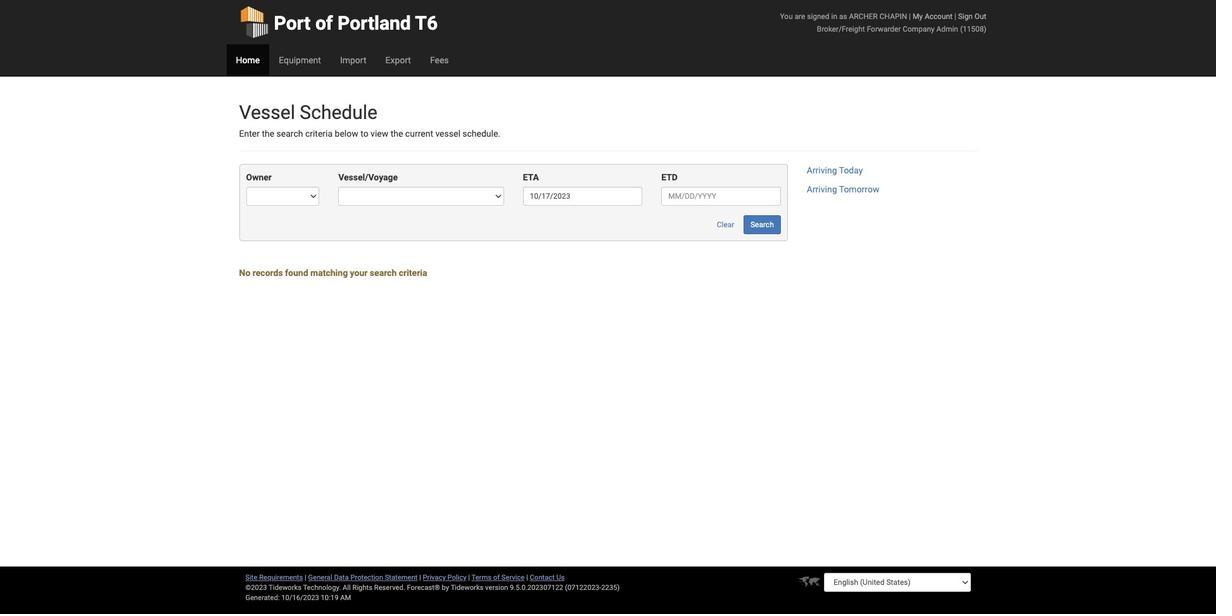 Task type: vqa. For each thing, say whether or not it's contained in the screenshot.
Arriving corresponding to Arriving Today
yes



Task type: locate. For each thing, give the bounding box(es) containing it.
criteria right your
[[399, 268, 427, 278]]

import button
[[331, 44, 376, 76]]

out
[[975, 12, 987, 21]]

general
[[308, 574, 332, 582]]

1 vertical spatial of
[[493, 574, 500, 582]]

statement
[[385, 574, 418, 582]]

owner
[[246, 173, 272, 183]]

1 arriving from the top
[[807, 166, 837, 176]]

search inside vessel schedule enter the search criteria below to view the current vessel schedule.
[[276, 129, 303, 139]]

arriving
[[807, 166, 837, 176], [807, 185, 837, 195]]

equipment
[[279, 55, 321, 65]]

1 vertical spatial search
[[370, 268, 397, 278]]

broker/freight
[[817, 25, 865, 34]]

arriving for arriving tomorrow
[[807, 185, 837, 195]]

of right port
[[315, 12, 333, 34]]

of
[[315, 12, 333, 34], [493, 574, 500, 582]]

2 arriving from the top
[[807, 185, 837, 195]]

the
[[262, 129, 274, 139], [391, 129, 403, 139]]

home
[[236, 55, 260, 65]]

of inside site requirements | general data protection statement | privacy policy | terms of service | contact us ©2023 tideworks technology. all rights reserved. forecast® by tideworks version 9.5.0.202307122 (07122023-2235) generated: 10/16/2023 10:19 am
[[493, 574, 500, 582]]

data
[[334, 574, 349, 582]]

policy
[[447, 574, 466, 582]]

criteria
[[305, 129, 333, 139], [399, 268, 427, 278]]

export button
[[376, 44, 420, 76]]

my account link
[[913, 12, 953, 21]]

found
[[285, 268, 308, 278]]

0 horizontal spatial search
[[276, 129, 303, 139]]

the right view
[[391, 129, 403, 139]]

fees
[[430, 55, 449, 65]]

am
[[340, 594, 351, 602]]

site requirements | general data protection statement | privacy policy | terms of service | contact us ©2023 tideworks technology. all rights reserved. forecast® by tideworks version 9.5.0.202307122 (07122023-2235) generated: 10/16/2023 10:19 am
[[245, 574, 620, 602]]

terms
[[472, 574, 492, 582]]

0 horizontal spatial criteria
[[305, 129, 333, 139]]

1 horizontal spatial criteria
[[399, 268, 427, 278]]

records
[[253, 268, 283, 278]]

terms of service link
[[472, 574, 525, 582]]

criteria left below
[[305, 129, 333, 139]]

vessel/voyage
[[338, 173, 398, 183]]

search
[[276, 129, 303, 139], [370, 268, 397, 278]]

as
[[839, 12, 847, 21]]

0 horizontal spatial the
[[262, 129, 274, 139]]

10/16/2023
[[281, 594, 319, 602]]

etd
[[661, 173, 678, 183]]

0 vertical spatial criteria
[[305, 129, 333, 139]]

forecast®
[[407, 584, 440, 592]]

arriving tomorrow link
[[807, 185, 879, 195]]

1 horizontal spatial of
[[493, 574, 500, 582]]

|
[[909, 12, 911, 21], [954, 12, 956, 21], [305, 574, 306, 582], [419, 574, 421, 582], [468, 574, 470, 582], [526, 574, 528, 582]]

0 vertical spatial arriving
[[807, 166, 837, 176]]

schedule.
[[463, 129, 500, 139]]

vessel
[[239, 101, 295, 124]]

©2023 tideworks
[[245, 584, 301, 592]]

home button
[[226, 44, 269, 76]]

1 vertical spatial arriving
[[807, 185, 837, 195]]

arriving up arriving tomorrow link
[[807, 166, 837, 176]]

in
[[831, 12, 837, 21]]

protection
[[351, 574, 383, 582]]

archer
[[849, 12, 878, 21]]

clear
[[717, 221, 734, 230]]

0 vertical spatial search
[[276, 129, 303, 139]]

0 vertical spatial of
[[315, 12, 333, 34]]

chapin
[[880, 12, 907, 21]]

all
[[343, 584, 351, 592]]

matching
[[310, 268, 348, 278]]

the right "enter"
[[262, 129, 274, 139]]

search
[[751, 221, 774, 230]]

arriving down arriving today
[[807, 185, 837, 195]]

vessel schedule enter the search criteria below to view the current vessel schedule.
[[239, 101, 500, 139]]

version
[[485, 584, 508, 592]]

search down vessel
[[276, 129, 303, 139]]

ETD text field
[[661, 187, 781, 206]]

search right your
[[370, 268, 397, 278]]

your
[[350, 268, 368, 278]]

requirements
[[259, 574, 303, 582]]

1 vertical spatial criteria
[[399, 268, 427, 278]]

schedule
[[300, 101, 377, 124]]

port of portland t6
[[274, 12, 438, 34]]

import
[[340, 55, 366, 65]]

1 horizontal spatial the
[[391, 129, 403, 139]]

of up version
[[493, 574, 500, 582]]



Task type: describe. For each thing, give the bounding box(es) containing it.
company
[[903, 25, 935, 34]]

| up the 9.5.0.202307122
[[526, 574, 528, 582]]

by
[[442, 584, 449, 592]]

2 the from the left
[[391, 129, 403, 139]]

no
[[239, 268, 250, 278]]

us
[[556, 574, 565, 582]]

reserved.
[[374, 584, 405, 592]]

2235)
[[601, 584, 620, 592]]

1 horizontal spatial search
[[370, 268, 397, 278]]

eta
[[523, 173, 539, 183]]

criteria inside vessel schedule enter the search criteria below to view the current vessel schedule.
[[305, 129, 333, 139]]

site requirements link
[[245, 574, 303, 582]]

(11508)
[[960, 25, 987, 34]]

contact us link
[[530, 574, 565, 582]]

port of portland t6 link
[[239, 0, 438, 44]]

tideworks
[[451, 584, 483, 592]]

my
[[913, 12, 923, 21]]

sign out link
[[958, 12, 987, 21]]

(07122023-
[[565, 584, 601, 592]]

account
[[925, 12, 953, 21]]

fees button
[[420, 44, 458, 76]]

signed
[[807, 12, 829, 21]]

| left general
[[305, 574, 306, 582]]

you are signed in as archer chapin | my account | sign out broker/freight forwarder company admin (11508)
[[780, 12, 987, 34]]

t6
[[415, 12, 438, 34]]

general data protection statement link
[[308, 574, 418, 582]]

today
[[839, 166, 863, 176]]

| up tideworks
[[468, 574, 470, 582]]

arriving tomorrow
[[807, 185, 879, 195]]

search button
[[744, 216, 781, 235]]

enter
[[239, 129, 260, 139]]

| up forecast®
[[419, 574, 421, 582]]

1 the from the left
[[262, 129, 274, 139]]

below
[[335, 129, 358, 139]]

clear button
[[710, 216, 741, 235]]

privacy policy link
[[423, 574, 466, 582]]

service
[[502, 574, 525, 582]]

sign
[[958, 12, 973, 21]]

to
[[361, 129, 368, 139]]

you
[[780, 12, 793, 21]]

privacy
[[423, 574, 446, 582]]

vessel
[[435, 129, 460, 139]]

tomorrow
[[839, 185, 879, 195]]

arriving for arriving today
[[807, 166, 837, 176]]

| left sign
[[954, 12, 956, 21]]

arriving today link
[[807, 166, 863, 176]]

port
[[274, 12, 311, 34]]

arriving today
[[807, 166, 863, 176]]

portland
[[338, 12, 411, 34]]

current
[[405, 129, 433, 139]]

| left my on the top of page
[[909, 12, 911, 21]]

10:19
[[321, 594, 338, 602]]

rights
[[352, 584, 372, 592]]

0 horizontal spatial of
[[315, 12, 333, 34]]

contact
[[530, 574, 555, 582]]

9.5.0.202307122
[[510, 584, 563, 592]]

view
[[371, 129, 388, 139]]

ETA text field
[[523, 187, 642, 206]]

export
[[385, 55, 411, 65]]

technology.
[[303, 584, 341, 592]]

generated:
[[245, 594, 280, 602]]

no records found matching your search criteria
[[239, 268, 427, 278]]

admin
[[937, 25, 958, 34]]

site
[[245, 574, 257, 582]]

are
[[795, 12, 805, 21]]

equipment button
[[269, 44, 331, 76]]

forwarder
[[867, 25, 901, 34]]



